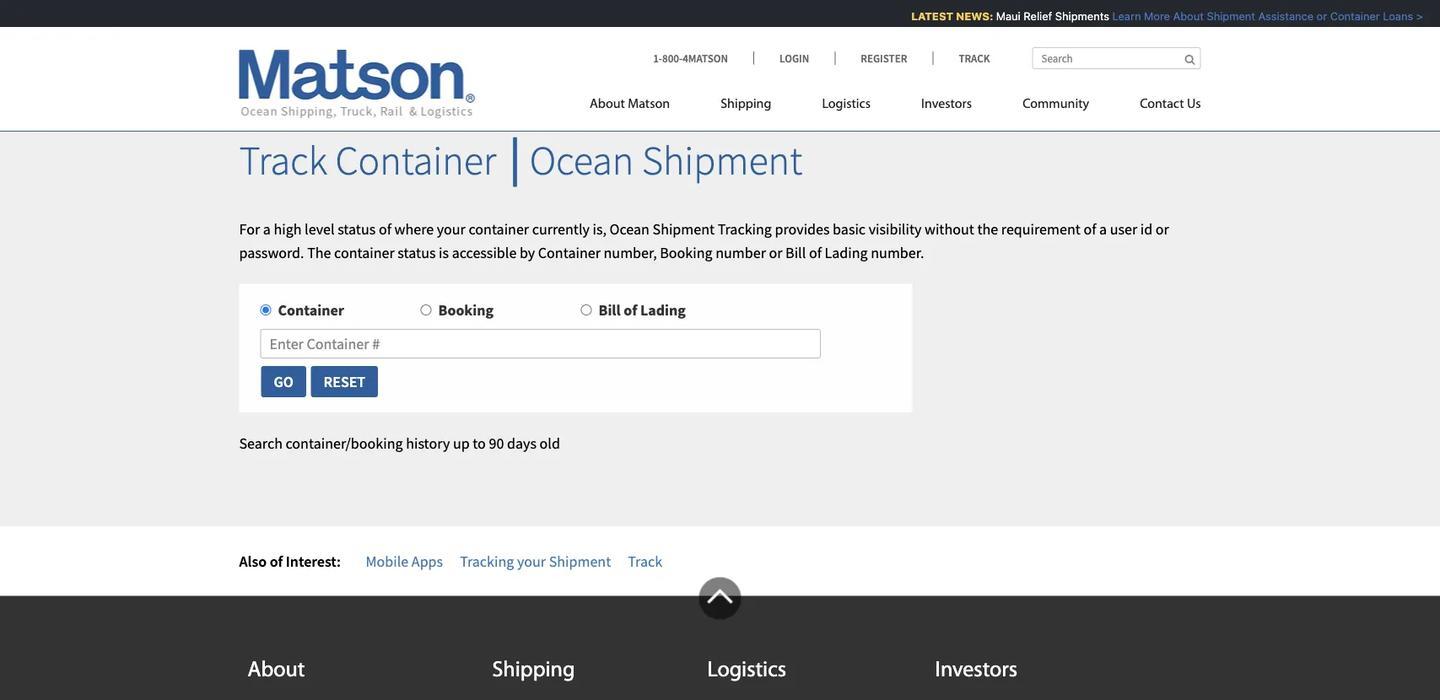 Task type: vqa. For each thing, say whether or not it's contained in the screenshot.
MORE
yes



Task type: describe. For each thing, give the bounding box(es) containing it.
2 a from the left
[[1100, 219, 1107, 238]]

1 a from the left
[[263, 219, 271, 238]]

by
[[520, 244, 535, 263]]

ocean
[[610, 219, 650, 238]]

investors inside 'top menu' navigation
[[922, 97, 972, 111]]

Bill of Lading radio
[[581, 305, 592, 316]]

1-800-4matson
[[653, 51, 728, 65]]

requirement
[[1002, 219, 1081, 238]]

contact us
[[1140, 97, 1201, 111]]

is
[[439, 244, 449, 263]]

about for about matson
[[590, 97, 625, 111]]

interest:
[[286, 552, 341, 571]]

us
[[1187, 97, 1201, 111]]

1 horizontal spatial track
[[628, 552, 663, 571]]

container/booking
[[286, 434, 403, 453]]

0 horizontal spatial booking
[[438, 301, 494, 320]]

your inside for a high level status of where your container currently is, ocean shipment tracking provides basic visibility without the requirement of a user id or password. the container status is accessible by container number, booking number or bill of lading number.
[[437, 219, 466, 238]]

booking inside for a high level status of where your container currently is, ocean shipment tracking provides basic visibility without the requirement of a user id or password. the container status is accessible by container number, booking number or bill of lading number.
[[660, 244, 713, 263]]

learn more about shipment assistance or container loans > link
[[1107, 10, 1418, 22]]

contact us link
[[1115, 89, 1201, 124]]

1-
[[653, 51, 662, 65]]

logistics inside logistics link
[[822, 97, 871, 111]]

mobile
[[366, 552, 409, 571]]

4matson
[[683, 51, 728, 65]]

shipping link
[[695, 89, 797, 124]]

track container │ocean shipment
[[239, 135, 803, 186]]

number
[[716, 244, 766, 263]]

0 vertical spatial track link
[[933, 51, 990, 65]]

id
[[1141, 219, 1153, 238]]

latest
[[906, 10, 948, 22]]

basic
[[833, 219, 866, 238]]

provides
[[775, 219, 830, 238]]

of right also
[[270, 552, 283, 571]]

0 horizontal spatial or
[[769, 244, 783, 263]]

lading inside for a high level status of where your container currently is, ocean shipment tracking provides basic visibility without the requirement of a user id or password. the container status is accessible by container number, booking number or bill of lading number.
[[825, 244, 868, 263]]

user
[[1110, 219, 1138, 238]]

visibility
[[869, 219, 922, 238]]

mobile apps link
[[366, 552, 443, 571]]

top menu navigation
[[590, 89, 1201, 124]]

login
[[780, 51, 810, 65]]

to
[[473, 434, 486, 453]]

community
[[1023, 97, 1090, 111]]

up
[[453, 434, 470, 453]]

1 horizontal spatial status
[[398, 244, 436, 263]]

1-800-4matson link
[[653, 51, 754, 65]]

1 vertical spatial or
[[1156, 219, 1169, 238]]

matson
[[628, 97, 670, 111]]

0 horizontal spatial bill
[[599, 301, 621, 320]]

login link
[[754, 51, 835, 65]]

Booking radio
[[421, 305, 432, 316]]

container right container radio
[[278, 301, 344, 320]]

days
[[507, 434, 537, 453]]

of left user
[[1084, 219, 1097, 238]]

the
[[307, 244, 331, 263]]

also
[[239, 552, 267, 571]]

also of interest:
[[239, 552, 341, 571]]

bill inside for a high level status of where your container currently is, ocean shipment tracking provides basic visibility without the requirement of a user id or password. the container status is accessible by container number, booking number or bill of lading number.
[[786, 244, 806, 263]]

where
[[395, 219, 434, 238]]



Task type: locate. For each thing, give the bounding box(es) containing it.
for
[[239, 219, 260, 238]]

1 horizontal spatial bill
[[786, 244, 806, 263]]

logistics link
[[797, 89, 896, 124]]

container up where at the left of the page
[[335, 135, 496, 186]]

0 vertical spatial tracking
[[718, 219, 772, 238]]

status right level
[[338, 219, 376, 238]]

shipping
[[721, 97, 772, 111], [492, 660, 575, 682]]

1 horizontal spatial a
[[1100, 219, 1107, 238]]

logistics down 'backtop' image
[[708, 660, 787, 682]]

logistics inside footer
[[708, 660, 787, 682]]

status down where at the left of the page
[[398, 244, 436, 263]]

1 vertical spatial your
[[517, 552, 546, 571]]

backtop image
[[699, 578, 741, 620]]

0 horizontal spatial about
[[248, 660, 305, 682]]

footer
[[0, 578, 1441, 700]]

news:
[[951, 10, 988, 22]]

without
[[925, 219, 975, 238]]

90
[[489, 434, 504, 453]]

the
[[978, 219, 999, 238]]

search
[[239, 434, 283, 453]]

bill
[[786, 244, 806, 263], [599, 301, 621, 320]]

lading down basic at the top right of the page
[[825, 244, 868, 263]]

bill of lading
[[599, 301, 686, 320]]

latest news: maui relief shipments learn more about shipment assistance or container loans >
[[906, 10, 1418, 22]]

1 vertical spatial tracking
[[460, 552, 514, 571]]

bill right bill of lading radio
[[599, 301, 621, 320]]

logistics down register link
[[822, 97, 871, 111]]

shipping inside 'top menu' navigation
[[721, 97, 772, 111]]

relief
[[1019, 10, 1047, 22]]

800-
[[662, 51, 683, 65]]

tracking up number
[[718, 219, 772, 238]]

about matson
[[590, 97, 670, 111]]

container inside for a high level status of where your container currently is, ocean shipment tracking provides basic visibility without the requirement of a user id or password. the container status is accessible by container number, booking number or bill of lading number.
[[538, 244, 601, 263]]

high
[[274, 219, 302, 238]]

loans
[[1378, 10, 1408, 22]]

history
[[406, 434, 450, 453]]

0 vertical spatial container
[[469, 219, 529, 238]]

0 horizontal spatial your
[[437, 219, 466, 238]]

a
[[263, 219, 271, 238], [1100, 219, 1107, 238]]

Search search field
[[1032, 47, 1201, 69]]

footer containing about
[[0, 578, 1441, 700]]

0 vertical spatial investors
[[922, 97, 972, 111]]

container
[[469, 219, 529, 238], [334, 244, 395, 263]]

1 vertical spatial lading
[[640, 301, 686, 320]]

lading down the number,
[[640, 301, 686, 320]]

maui
[[991, 10, 1016, 22]]

about for about
[[248, 660, 305, 682]]

0 vertical spatial bill
[[786, 244, 806, 263]]

container right the in the left of the page
[[334, 244, 395, 263]]

booking
[[660, 244, 713, 263], [438, 301, 494, 320]]

track link
[[933, 51, 990, 65], [628, 552, 663, 571]]

register link
[[835, 51, 933, 65]]

1 horizontal spatial or
[[1156, 219, 1169, 238]]

a right for
[[263, 219, 271, 238]]

or right the assistance
[[1312, 10, 1322, 22]]

0 vertical spatial shipping
[[721, 97, 772, 111]]

0 horizontal spatial shipping
[[492, 660, 575, 682]]

booking left number
[[660, 244, 713, 263]]

Enter Container # text field
[[260, 329, 821, 359]]

1 vertical spatial booking
[[438, 301, 494, 320]]

or right number
[[769, 244, 783, 263]]

container up the accessible
[[469, 219, 529, 238]]

container left loans
[[1325, 10, 1375, 22]]

for a high level status of where your container currently is, ocean shipment tracking provides basic visibility without the requirement of a user id or password. the container status is accessible by container number, booking number or bill of lading number.
[[239, 219, 1169, 263]]

container
[[1325, 10, 1375, 22], [335, 135, 496, 186], [538, 244, 601, 263], [278, 301, 344, 320]]

of right bill of lading radio
[[624, 301, 637, 320]]

2 horizontal spatial or
[[1312, 10, 1322, 22]]

1 vertical spatial status
[[398, 244, 436, 263]]

2 vertical spatial about
[[248, 660, 305, 682]]

0 horizontal spatial a
[[263, 219, 271, 238]]

contact
[[1140, 97, 1184, 111]]

1 horizontal spatial about
[[590, 97, 625, 111]]

is,
[[593, 219, 607, 238]]

lading
[[825, 244, 868, 263], [640, 301, 686, 320]]

1 vertical spatial about
[[590, 97, 625, 111]]

booking right the booking option
[[438, 301, 494, 320]]

0 vertical spatial booking
[[660, 244, 713, 263]]

shipment
[[1202, 10, 1250, 22], [642, 135, 803, 186], [653, 219, 715, 238], [549, 552, 611, 571]]

0 vertical spatial logistics
[[822, 97, 871, 111]]

1 vertical spatial logistics
[[708, 660, 787, 682]]

0 vertical spatial track
[[959, 51, 990, 65]]

number,
[[604, 244, 657, 263]]

about inside 'top menu' navigation
[[590, 97, 625, 111]]

1 horizontal spatial your
[[517, 552, 546, 571]]

1 vertical spatial container
[[334, 244, 395, 263]]

1 horizontal spatial container
[[469, 219, 529, 238]]

0 vertical spatial or
[[1312, 10, 1322, 22]]

bill down provides
[[786, 244, 806, 263]]

search image
[[1185, 54, 1195, 65]]

about matson link
[[590, 89, 695, 124]]

shipment inside for a high level status of where your container currently is, ocean shipment tracking provides basic visibility without the requirement of a user id or password. the container status is accessible by container number, booking number or bill of lading number.
[[653, 219, 715, 238]]

1 vertical spatial investors
[[935, 660, 1018, 682]]

1 vertical spatial track
[[239, 135, 327, 186]]

0 horizontal spatial tracking
[[460, 552, 514, 571]]

container down currently
[[538, 244, 601, 263]]

search container/booking history up to 90 days old
[[239, 434, 560, 453]]

level
[[305, 219, 335, 238]]

apps
[[412, 552, 443, 571]]

community link
[[998, 89, 1115, 124]]

accessible
[[452, 244, 517, 263]]

shipments
[[1050, 10, 1104, 22]]

1 horizontal spatial tracking
[[718, 219, 772, 238]]

│ocean
[[504, 135, 634, 186]]

about
[[1168, 10, 1199, 22], [590, 97, 625, 111], [248, 660, 305, 682]]

2 horizontal spatial track
[[959, 51, 990, 65]]

mobile apps
[[366, 552, 443, 571]]

more
[[1139, 10, 1165, 22]]

investors
[[922, 97, 972, 111], [935, 660, 1018, 682]]

0 vertical spatial about
[[1168, 10, 1199, 22]]

1 horizontal spatial booking
[[660, 244, 713, 263]]

0 horizontal spatial status
[[338, 219, 376, 238]]

shipping inside footer
[[492, 660, 575, 682]]

>
[[1411, 10, 1418, 22]]

learn
[[1107, 10, 1136, 22]]

1 vertical spatial track link
[[628, 552, 663, 571]]

number.
[[871, 244, 924, 263]]

investors inside footer
[[935, 660, 1018, 682]]

password.
[[239, 244, 304, 263]]

None button
[[260, 365, 307, 398], [310, 365, 379, 398], [260, 365, 307, 398], [310, 365, 379, 398]]

status
[[338, 219, 376, 238], [398, 244, 436, 263]]

old
[[540, 434, 560, 453]]

a left user
[[1100, 219, 1107, 238]]

2 vertical spatial or
[[769, 244, 783, 263]]

1 vertical spatial bill
[[599, 301, 621, 320]]

0 horizontal spatial logistics
[[708, 660, 787, 682]]

2 vertical spatial track
[[628, 552, 663, 571]]

tracking right apps
[[460, 552, 514, 571]]

1 horizontal spatial track link
[[933, 51, 990, 65]]

currently
[[532, 219, 590, 238]]

tracking your shipment
[[460, 552, 611, 571]]

1 horizontal spatial shipping
[[721, 97, 772, 111]]

Container radio
[[260, 305, 271, 316]]

2 horizontal spatial about
[[1168, 10, 1199, 22]]

tracking
[[718, 219, 772, 238], [460, 552, 514, 571]]

investors link
[[896, 89, 998, 124]]

assistance
[[1253, 10, 1309, 22]]

0 horizontal spatial track link
[[628, 552, 663, 571]]

track
[[959, 51, 990, 65], [239, 135, 327, 186], [628, 552, 663, 571]]

1 horizontal spatial lading
[[825, 244, 868, 263]]

your
[[437, 219, 466, 238], [517, 552, 546, 571]]

of
[[379, 219, 391, 238], [1084, 219, 1097, 238], [809, 244, 822, 263], [624, 301, 637, 320], [270, 552, 283, 571]]

or right id
[[1156, 219, 1169, 238]]

or
[[1312, 10, 1322, 22], [1156, 219, 1169, 238], [769, 244, 783, 263]]

of left where at the left of the page
[[379, 219, 391, 238]]

None search field
[[1032, 47, 1201, 69]]

1 horizontal spatial logistics
[[822, 97, 871, 111]]

0 vertical spatial your
[[437, 219, 466, 238]]

0 vertical spatial lading
[[825, 244, 868, 263]]

0 horizontal spatial lading
[[640, 301, 686, 320]]

logistics
[[822, 97, 871, 111], [708, 660, 787, 682]]

of down provides
[[809, 244, 822, 263]]

blue matson logo with ocean, shipping, truck, rail and logistics written beneath it. image
[[239, 50, 476, 119]]

tracking inside for a high level status of where your container currently is, ocean shipment tracking provides basic visibility without the requirement of a user id or password. the container status is accessible by container number, booking number or bill of lading number.
[[718, 219, 772, 238]]

1 vertical spatial shipping
[[492, 660, 575, 682]]

tracking your shipment link
[[460, 552, 611, 571]]

0 horizontal spatial container
[[334, 244, 395, 263]]

register
[[861, 51, 908, 65]]

0 horizontal spatial track
[[239, 135, 327, 186]]

0 vertical spatial status
[[338, 219, 376, 238]]



